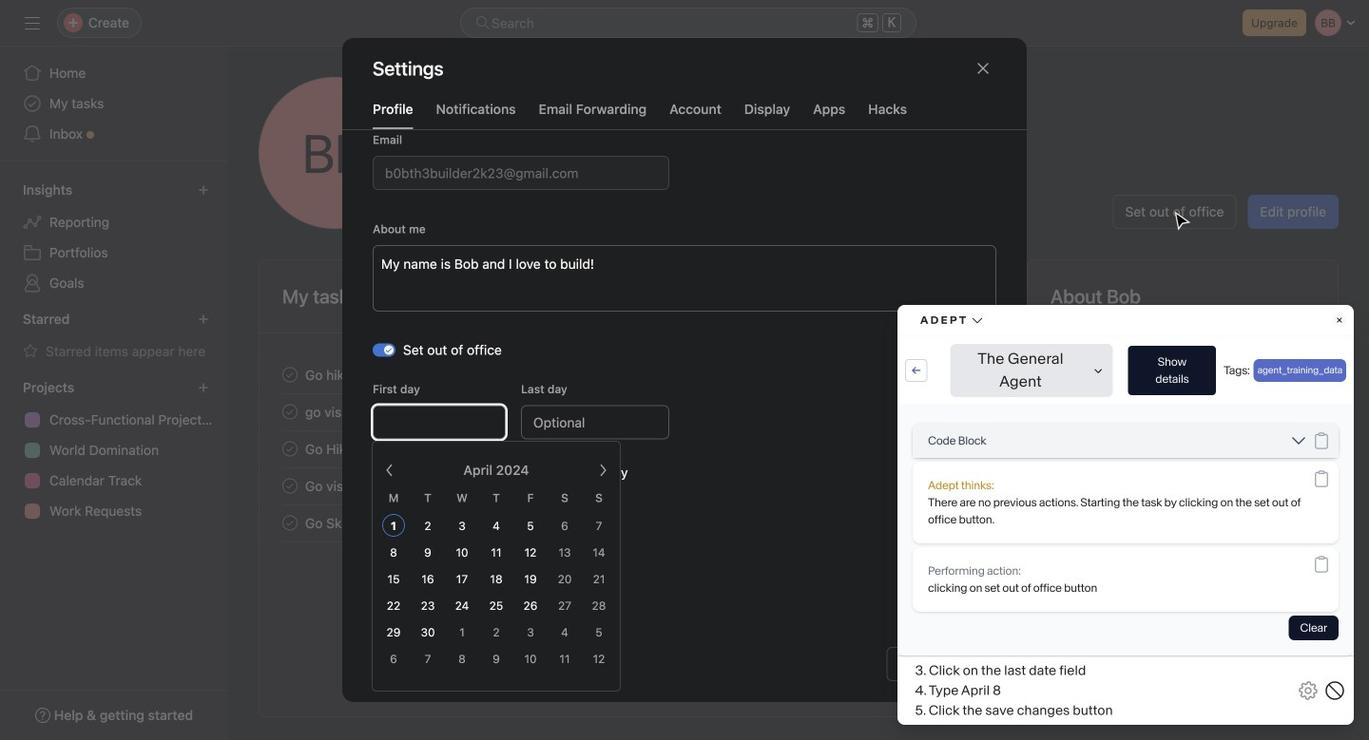 Task type: describe. For each thing, give the bounding box(es) containing it.
Optional text field
[[521, 406, 670, 440]]

mark complete checkbox for 4th list item from the top
[[279, 475, 302, 498]]

starred element
[[0, 302, 228, 371]]

2 list item from the top
[[260, 394, 996, 431]]

3 list item from the top
[[260, 431, 996, 468]]

mark complete image for mark complete checkbox
[[279, 512, 302, 535]]

insights element
[[0, 173, 228, 302]]

hide sidebar image
[[25, 15, 40, 30]]

mark complete checkbox for second list item from the top of the page
[[279, 401, 302, 424]]

mark complete image for mark complete option for third list item from the bottom of the page
[[279, 438, 302, 461]]



Task type: vqa. For each thing, say whether or not it's contained in the screenshot.
board 'link'
no



Task type: locate. For each thing, give the bounding box(es) containing it.
mark complete image for mark complete option for 4th list item from the top
[[279, 475, 302, 498]]

previous month image
[[531, 463, 546, 478]]

list item
[[260, 357, 996, 394], [260, 394, 996, 431], [260, 431, 996, 468], [260, 468, 996, 505], [260, 505, 996, 542]]

None checkbox
[[373, 468, 384, 479]]

1 vertical spatial mark complete image
[[279, 512, 302, 535]]

0 vertical spatial mark complete image
[[279, 438, 302, 461]]

mark complete image
[[279, 438, 302, 461], [279, 512, 302, 535]]

projects element
[[0, 371, 228, 531]]

1 mark complete image from the top
[[279, 364, 302, 387]]

1 vertical spatial mark complete image
[[279, 401, 302, 424]]

mark complete checkbox for third list item from the bottom of the page
[[279, 438, 302, 461]]

5 list item from the top
[[260, 505, 996, 542]]

Mark complete checkbox
[[279, 364, 302, 387], [279, 401, 302, 424], [279, 438, 302, 461], [279, 475, 302, 498]]

1 mark complete checkbox from the top
[[279, 364, 302, 387]]

global element
[[0, 47, 228, 161]]

Mark complete checkbox
[[279, 512, 302, 535]]

mark complete image
[[279, 364, 302, 387], [279, 401, 302, 424], [279, 475, 302, 498]]

2 mark complete image from the top
[[279, 512, 302, 535]]

mark complete image for 5th list item from the bottom of the page mark complete option
[[279, 364, 302, 387]]

None text field
[[373, 156, 670, 190], [373, 406, 506, 440], [373, 156, 670, 190], [373, 406, 506, 440]]

mark complete checkbox for 5th list item from the bottom of the page
[[279, 364, 302, 387]]

settings tab list
[[342, 99, 1027, 130]]

1 list item from the top
[[260, 357, 996, 394]]

4 list item from the top
[[260, 468, 996, 505]]

3 mark complete checkbox from the top
[[279, 438, 302, 461]]

2 vertical spatial mark complete image
[[279, 475, 302, 498]]

close this dialog image
[[976, 61, 991, 76]]

I usually work from 9am-5pm PST. Feel free to assign me a task with a due date anytime. Also, I love dogs! text field
[[373, 245, 997, 312]]

3 mark complete image from the top
[[279, 475, 302, 498]]

2 mark complete image from the top
[[279, 401, 302, 424]]

mark complete image for mark complete option associated with second list item from the top of the page
[[279, 401, 302, 424]]

1 mark complete image from the top
[[279, 438, 302, 461]]

2 mark complete checkbox from the top
[[279, 401, 302, 424]]

switch
[[373, 344, 396, 357]]

4 mark complete checkbox from the top
[[279, 475, 302, 498]]

0 vertical spatial mark complete image
[[279, 364, 302, 387]]

dialog
[[342, 0, 1027, 703]]



